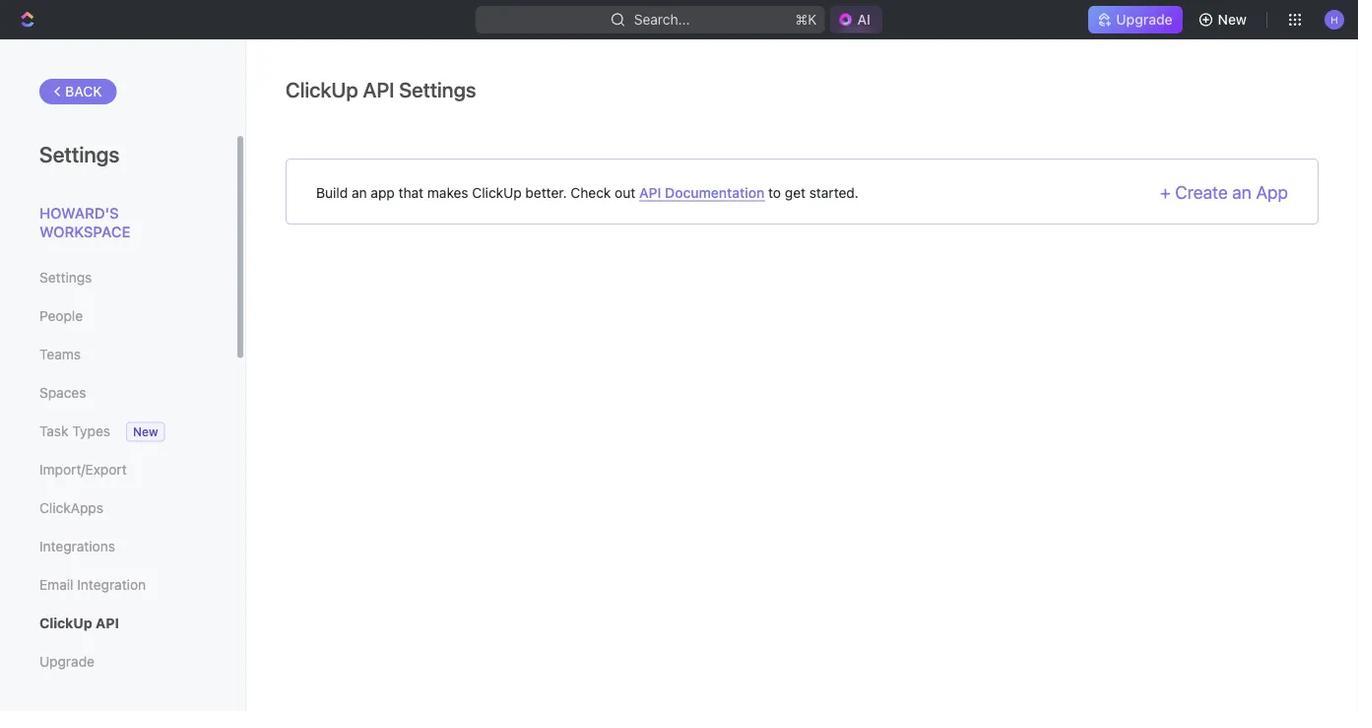 Task type: describe. For each thing, give the bounding box(es) containing it.
people link
[[39, 300, 196, 333]]

documentation
[[665, 184, 765, 201]]

clickup api link
[[39, 607, 196, 641]]

settings element
[[0, 39, 246, 711]]

1 horizontal spatial upgrade link
[[1089, 6, 1183, 34]]

clickup api
[[39, 615, 119, 632]]

people
[[39, 308, 83, 324]]

+
[[1161, 182, 1171, 203]]

0 vertical spatial settings
[[399, 77, 476, 101]]

better.
[[526, 184, 567, 201]]

integrations link
[[39, 530, 196, 564]]

email
[[39, 577, 73, 593]]

clickup for clickup api
[[39, 615, 92, 632]]

to
[[769, 184, 782, 201]]

integrations
[[39, 539, 115, 555]]

howard's
[[39, 204, 119, 221]]

import/export
[[39, 462, 127, 478]]

1 horizontal spatial an
[[1233, 182, 1252, 203]]

out
[[615, 184, 636, 201]]

task
[[39, 423, 68, 439]]

0 horizontal spatial an
[[352, 184, 367, 201]]

new inside button
[[1219, 11, 1248, 28]]

howard's workspace
[[39, 204, 130, 240]]

h button
[[1319, 4, 1351, 35]]

back
[[65, 83, 102, 100]]

get
[[785, 184, 806, 201]]

integration
[[77, 577, 146, 593]]

types
[[72, 423, 110, 439]]

build
[[316, 184, 348, 201]]

api for clickup api
[[96, 615, 119, 632]]

clickup for clickup api settings
[[286, 77, 358, 101]]

api documentation link
[[640, 184, 765, 202]]

workspace
[[39, 223, 130, 240]]

email integration
[[39, 577, 146, 593]]

app
[[1257, 182, 1289, 203]]

clickapps link
[[39, 492, 196, 525]]



Task type: vqa. For each thing, say whether or not it's contained in the screenshot.
H dropdown button
yes



Task type: locate. For each thing, give the bounding box(es) containing it.
1 vertical spatial upgrade link
[[39, 645, 196, 679]]

upgrade down 'clickup api'
[[39, 654, 95, 670]]

0 vertical spatial upgrade link
[[1089, 6, 1183, 34]]

build an app that makes clickup better. check out api documentation to get started.
[[316, 184, 859, 201]]

clickup inside clickup api link
[[39, 615, 92, 632]]

0 horizontal spatial new
[[133, 425, 158, 439]]

new button
[[1191, 4, 1259, 35]]

search...
[[634, 11, 691, 28]]

api
[[363, 77, 395, 101], [640, 184, 662, 201], [96, 615, 119, 632]]

upgrade left new button
[[1117, 11, 1173, 28]]

0 vertical spatial api
[[363, 77, 395, 101]]

+ create an app
[[1161, 182, 1289, 203]]

check
[[571, 184, 611, 201]]

an
[[1233, 182, 1252, 203], [352, 184, 367, 201]]

create
[[1176, 182, 1229, 203]]

1 horizontal spatial upgrade
[[1117, 11, 1173, 28]]

makes
[[428, 184, 469, 201]]

1 horizontal spatial clickup
[[286, 77, 358, 101]]

app
[[371, 184, 395, 201]]

upgrade inside settings element
[[39, 654, 95, 670]]

0 vertical spatial upgrade
[[1117, 11, 1173, 28]]

an left app
[[352, 184, 367, 201]]

api inside clickup api link
[[96, 615, 119, 632]]

clickup api settings
[[286, 77, 476, 101]]

2 vertical spatial settings
[[39, 270, 92, 286]]

email integration link
[[39, 569, 196, 602]]

spaces link
[[39, 376, 196, 410]]

2 horizontal spatial api
[[640, 184, 662, 201]]

api for clickup api settings
[[363, 77, 395, 101]]

1 horizontal spatial new
[[1219, 11, 1248, 28]]

0 vertical spatial new
[[1219, 11, 1248, 28]]

clickup
[[286, 77, 358, 101], [472, 184, 522, 201], [39, 615, 92, 632]]

ai
[[858, 11, 871, 28]]

back link
[[39, 79, 117, 104]]

2 horizontal spatial clickup
[[472, 184, 522, 201]]

settings
[[399, 77, 476, 101], [39, 141, 120, 167], [39, 270, 92, 286]]

1 vertical spatial clickup
[[472, 184, 522, 201]]

1 vertical spatial upgrade
[[39, 654, 95, 670]]

upgrade
[[1117, 11, 1173, 28], [39, 654, 95, 670]]

settings link
[[39, 261, 196, 295]]

started.
[[810, 184, 859, 201]]

upgrade link down clickup api link
[[39, 645, 196, 679]]

0 horizontal spatial clickup
[[39, 615, 92, 632]]

teams
[[39, 346, 81, 363]]

teams link
[[39, 338, 196, 372]]

that
[[399, 184, 424, 201]]

1 horizontal spatial api
[[363, 77, 395, 101]]

1 vertical spatial api
[[640, 184, 662, 201]]

spaces
[[39, 385, 86, 401]]

new inside settings element
[[133, 425, 158, 439]]

1 vertical spatial new
[[133, 425, 158, 439]]

task types
[[39, 423, 110, 439]]

0 horizontal spatial upgrade link
[[39, 645, 196, 679]]

0 horizontal spatial upgrade
[[39, 654, 95, 670]]

2 vertical spatial api
[[96, 615, 119, 632]]

clickapps
[[39, 500, 103, 516]]

0 horizontal spatial api
[[96, 615, 119, 632]]

upgrade link left new button
[[1089, 6, 1183, 34]]

new
[[1219, 11, 1248, 28], [133, 425, 158, 439]]

upgrade link
[[1089, 6, 1183, 34], [39, 645, 196, 679]]

import/export link
[[39, 453, 196, 487]]

2 vertical spatial clickup
[[39, 615, 92, 632]]

ai button
[[830, 6, 883, 34]]

0 vertical spatial clickup
[[286, 77, 358, 101]]

an left "app"
[[1233, 182, 1252, 203]]

h
[[1332, 14, 1339, 25]]

⌘k
[[796, 11, 817, 28]]

1 vertical spatial settings
[[39, 141, 120, 167]]



